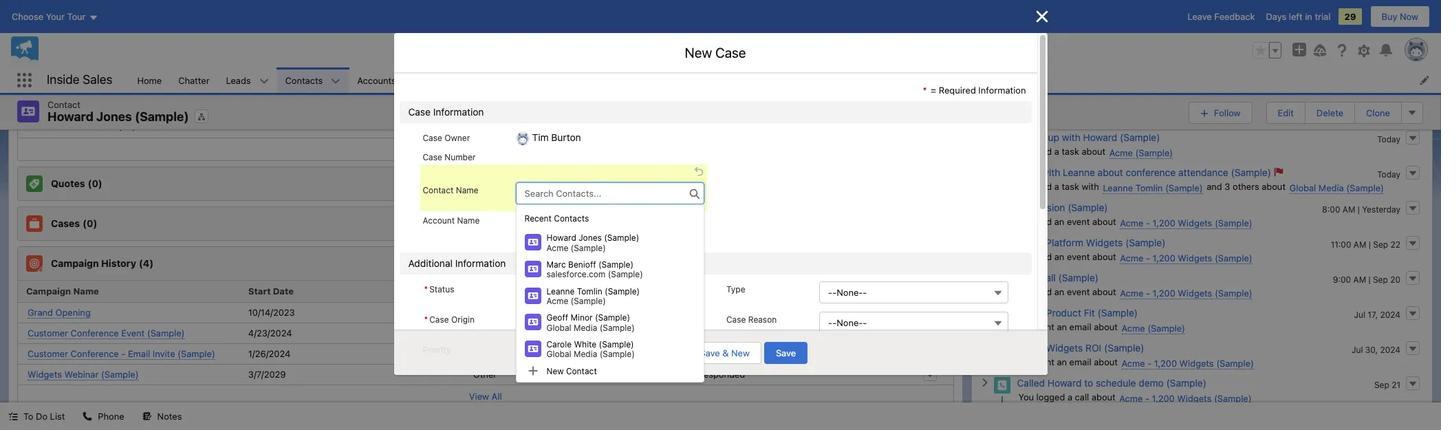 Task type: describe. For each thing, give the bounding box(es) containing it.
phone
[[98, 411, 124, 422]]

closed won
[[734, 98, 784, 109]]

you logged a call about acme - 1,200 widgets (sample)
[[1019, 391, 1252, 404]]

date: for $6,000.00 close date:
[[52, 120, 74, 131]]

event for 10/14/2023
[[473, 307, 497, 318]]

2023
[[1060, 106, 1084, 117]]

(0) for cases (0)
[[83, 217, 97, 229]]

you for email: product fit (sample)
[[1019, 321, 1034, 332]]

event for call
[[1067, 286, 1090, 297]]

media for geoff minor (sample) global media (sample)
[[574, 323, 598, 333]]

0 horizontal spatial status
[[430, 285, 455, 295]]

2024 for email: widgets roi (sample)
[[1381, 344, 1401, 355]]

view all for middle 'view all' link
[[469, 143, 502, 155]]

all left buy
[[1370, 11, 1381, 22]]

responded
[[698, 369, 745, 380]]

you for demo platform widgets (sample)
[[1019, 251, 1034, 262]]

acme inside you sent an email about acme (sample)
[[1122, 322, 1146, 333]]

new contact option
[[517, 362, 704, 379]]

you inside "you have an upcoming task about acme - 1,200 widgets (sample)"
[[1019, 76, 1034, 87]]

contact for contact name
[[423, 185, 454, 196]]

information for additional information
[[455, 258, 506, 269]]

amount: inside amount: close date:
[[338, 60, 373, 71]]

howard up the you had a task about acme (sample)
[[1084, 131, 1118, 143]]

2 vertical spatial view all link
[[18, 384, 954, 407]]

1,200 for demo platform widgets (sample)
[[1153, 252, 1176, 263]]

about for 11:00 am | sep 22
[[1093, 251, 1117, 262]]

widgets inside 'link'
[[390, 36, 424, 47]]

roi
[[1086, 342, 1102, 353]]

10/14/2023
[[248, 307, 295, 318]]

leave
[[1188, 11, 1213, 22]]

task inside "you have an upcoming task about acme - 1,200 widgets (sample)"
[[1115, 76, 1133, 87]]

origin
[[451, 315, 475, 325]]

follow for follow up with howard (sample)
[[1018, 131, 1046, 143]]

task image
[[994, 62, 1011, 78]]

1,200 for first call (sample)
[[1153, 287, 1176, 298]]

follow for follow
[[1215, 107, 1241, 118]]

close for amount: close date:
[[338, 71, 362, 82]]

new for new contact
[[547, 366, 564, 376]]

10/21/2023
[[734, 120, 781, 131]]

cases
[[51, 217, 80, 229]]

acme down amount: close date:
[[339, 86, 363, 97]]

all right buy
[[1414, 11, 1424, 22]]

2 horizontal spatial •
[[1384, 11, 1388, 22]]

date
[[273, 286, 294, 297]]

salesforce.com
[[547, 269, 606, 280]]

home
[[137, 75, 162, 86]]

phone button
[[75, 403, 133, 430]]

email image
[[994, 307, 1011, 323]]

all down "other"
[[492, 391, 502, 402]]

- inside "you have an upcoming task about acme - 1,200 widgets (sample)"
[[1189, 77, 1193, 88]]

webinar
[[64, 369, 99, 380]]

amount: close date:
[[338, 60, 386, 82]]

attendance
[[1179, 166, 1229, 178]]

amount: up the inside on the top left of the page
[[26, 60, 61, 71]]

had for discussion
[[1037, 216, 1052, 227]]

all right number
[[492, 143, 502, 155]]

follow up with howard (sample) link
[[1018, 131, 1161, 143]]

first
[[1018, 272, 1037, 283]]

about for today
[[1082, 146, 1106, 157]]

you had an event about acme - 1,200 widgets (sample) for (sample)
[[1019, 286, 1253, 298]]

status element
[[693, 280, 918, 302]]

to
[[23, 411, 33, 422]]

leanne tomlin (sample) link
[[1104, 182, 1204, 194]]

text default image for phone
[[83, 412, 92, 421]]

do
[[36, 411, 48, 422]]

account
[[423, 216, 455, 226]]

3/7/2029
[[248, 369, 286, 380]]

white
[[574, 339, 597, 350]]

1 horizontal spatial status
[[698, 286, 727, 297]]

leanne inside you had a task with leanne tomlin (sample) and 3 others about global media (sample)
[[1104, 182, 1134, 193]]

global for geoff minor (sample) global media (sample)
[[547, 323, 572, 333]]

event image for first
[[994, 272, 1011, 288]]

opportunities image
[[26, 2, 43, 19]]

you inside the you had a task about acme (sample)
[[1019, 146, 1034, 157]]

0 horizontal spatial close date:
[[26, 71, 74, 82]]

logged call image
[[994, 377, 1011, 393]]

benioff
[[569, 259, 596, 270]]

left
[[1290, 11, 1303, 22]]

1,200 for discussion (sample)
[[1153, 217, 1176, 228]]

howard jones (sample) acme (sample)
[[547, 233, 640, 253]]

with right 'sync' at the top right of the page
[[1042, 166, 1061, 178]]

feedback
[[1215, 11, 1256, 22]]

inside sales
[[47, 72, 112, 87]]

upcoming
[[1071, 76, 1113, 87]]

jul 30, 2024
[[1352, 344, 1401, 355]]

view all for the bottom 'view all' link
[[469, 391, 502, 402]]

edit
[[1278, 107, 1295, 118]]

edit button
[[1267, 102, 1306, 124]]

buy now button
[[1371, 6, 1431, 28]]

new contact
[[547, 366, 597, 376]]

(sample) inside you sent an email about acme (sample)
[[1148, 322, 1186, 333]]

text default image for notes
[[142, 412, 152, 421]]

name for contact name
[[456, 185, 479, 196]]

you had a task about acme (sample)
[[1019, 146, 1174, 158]]

12/5/2023
[[423, 71, 465, 82]]

discussion (sample)
[[1018, 201, 1109, 213]]

leads list item
[[218, 67, 277, 93]]

option containing carole white (sample)
[[517, 336, 704, 362]]

acme - 1,200 widgets (sample) link for called howard to schedule demo (sample)
[[1120, 393, 1252, 404]]

save for save
[[776, 348, 796, 359]]

stage: for closed lost
[[26, 98, 53, 109]]

(sample) inside the you had a task about acme (sample)
[[1136, 147, 1174, 158]]

1,200 for called howard to schedule demo (sample)
[[1153, 393, 1175, 404]]

event for (sample)
[[1067, 216, 1090, 227]]

timing
[[1155, 62, 1182, 73]]

reason
[[749, 315, 777, 325]]

notes
[[157, 411, 182, 422]]

type element
[[468, 280, 693, 302]]

stage: for negotiation
[[338, 98, 365, 109]]

discussion
[[1018, 201, 1066, 213]]

howard left on at top right
[[1104, 62, 1139, 73]]

an for (sample)
[[1055, 216, 1065, 227]]

contacts list item
[[277, 67, 349, 93]]

event inside the customer conference event (sample) link
[[121, 327, 145, 338]]

inside
[[47, 72, 80, 87]]

september
[[1002, 106, 1052, 117]]

date: up 300 at the left of the page
[[52, 71, 74, 82]]

campaign history (4)
[[51, 257, 154, 269]]

--none-- for type
[[829, 287, 867, 298]]

jul for email: product fit (sample)
[[1355, 309, 1366, 320]]

a for you logged a call about acme - 1,200 widgets (sample)
[[1068, 391, 1073, 402]]

campaign for campaign name
[[26, 286, 71, 297]]

email: for email: product fit (sample)
[[1018, 307, 1044, 318]]

first call (sample) link
[[1018, 272, 1099, 283]]

demo platform widgets (sample)
[[1018, 236, 1166, 248]]

(sample) inside 'link'
[[427, 36, 464, 47]]

buy
[[1382, 11, 1398, 22]]

option containing geoff minor (sample)
[[517, 309, 704, 336]]

stage: for closed won
[[650, 98, 677, 109]]

0 vertical spatial view all link
[[1390, 6, 1425, 28]]

had inside you had a task with leanne tomlin (sample) and 3 others about global media (sample)
[[1037, 181, 1052, 192]]

inverse image
[[1034, 8, 1051, 25]]

event for 4/23/2024
[[473, 328, 497, 339]]

acme left 200 at the left of page
[[651, 36, 675, 47]]

carole white (sample) global media (sample)
[[547, 339, 635, 360]]

acme - 1,200 widgets (sample) link for demo platform widgets (sample)
[[1121, 252, 1253, 264]]

search... button
[[562, 39, 837, 61]]

none- for type
[[837, 287, 863, 298]]

howard down 300 at the left of the page
[[47, 109, 94, 124]]

contact name
[[423, 185, 479, 196]]

email: for email: widgets roi (sample)
[[1018, 342, 1044, 353]]

opportunities link
[[51, 5, 143, 17]]

$20,000.00
[[734, 60, 783, 71]]

with right up
[[1063, 131, 1081, 143]]

widgets inside "you have an upcoming task about acme - 1,200 widgets (sample)"
[[1221, 77, 1255, 88]]

an for platform
[[1055, 251, 1065, 262]]

2 vertical spatial sep
[[1375, 380, 1390, 390]]

media inside you had a task with leanne tomlin (sample) and 3 others about global media (sample)
[[1319, 182, 1345, 193]]

widgets inside you sent an email about acme - 1,200 widgets (sample)
[[1180, 358, 1214, 369]]

demo
[[1139, 377, 1164, 389]]

date: for amount: close date:
[[364, 71, 386, 82]]

date: down $20,000.00 close date:
[[676, 120, 698, 131]]

delete button
[[1306, 102, 1356, 124]]

jones for howard jones (sample)
[[96, 109, 132, 124]]

contacts inside group
[[554, 213, 589, 224]]

- inside you sent an email about acme - 1,200 widgets (sample)
[[1148, 358, 1152, 369]]

campaign name
[[26, 286, 99, 297]]

additional
[[408, 258, 453, 269]]

29
[[1345, 11, 1357, 22]]

sep for first call (sample)
[[1374, 274, 1389, 285]]

jul for email: widgets roi (sample)
[[1352, 344, 1364, 355]]

acme - 1,200 widgets (sample) link for discussion (sample)
[[1121, 217, 1253, 229]]

11/15/2023
[[734, 71, 779, 82]]

option containing marc benioff (sample)
[[517, 256, 704, 282]]

9:00 am | sep 20
[[1334, 274, 1401, 285]]

up
[[1068, 62, 1081, 73]]

* for * = required information
[[923, 85, 927, 96]]

task for about
[[1062, 146, 1080, 157]]

widgets inside 'you logged a call about acme - 1,200 widgets (sample)'
[[1178, 393, 1212, 404]]

acme (sample) link for you had a task about acme (sample)
[[1110, 147, 1174, 159]]

about inside "you have an upcoming task about acme - 1,200 widgets (sample)"
[[1135, 76, 1159, 87]]

delete
[[1317, 107, 1344, 118]]

3
[[1225, 181, 1231, 192]]

new inside button
[[732, 348, 750, 359]]

customer conference event (sample)
[[28, 327, 185, 338]]

acme - 140 widgets (sample)
[[339, 36, 464, 47]]

an inside "you have an upcoming task about acme - 1,200 widgets (sample)"
[[1059, 76, 1069, 87]]

an for call
[[1055, 286, 1065, 297]]

acme inside 'you logged a call about acme - 1,200 widgets (sample)'
[[1120, 393, 1143, 404]]

quotes (0)
[[51, 177, 102, 189]]

am for widgets
[[1354, 239, 1367, 249]]

have
[[1037, 76, 1057, 87]]

none- for case reason
[[837, 318, 863, 329]]

product
[[1047, 307, 1082, 318]]

$20,000.00 close date:
[[650, 60, 783, 82]]

howard inside 'howard jones (sample) acme (sample)'
[[547, 233, 577, 243]]

acme inside 'leanne tomlin (sample) acme (sample)'
[[547, 296, 569, 306]]

this
[[1368, 106, 1387, 117]]

follow button
[[1189, 102, 1253, 124]]

leanne tomlin (sample) acme (sample)
[[547, 286, 640, 306]]

on
[[1141, 62, 1152, 73]]

view for the bottom 'view all' link
[[469, 391, 489, 402]]

sent for 10/14/2023
[[698, 307, 717, 318]]

home link
[[129, 67, 170, 93]]

about for 8:00 am | yesterday
[[1093, 216, 1117, 227]]

acme - 170 widgets (sample)
[[28, 36, 152, 47]]

others
[[1233, 181, 1260, 192]]

schedule
[[1096, 377, 1137, 389]]

11:00 am | sep 22
[[1332, 239, 1401, 249]]

acme - 200 widgets (sample) link
[[651, 36, 777, 48]]

cases (0)
[[51, 217, 97, 229]]

type
[[727, 285, 746, 295]]

0 vertical spatial am
[[1343, 204, 1356, 214]]

option containing leanne tomlin (sample)
[[517, 282, 704, 309]]

acme inside "you have an upcoming task about acme - 1,200 widgets (sample)"
[[1163, 77, 1186, 88]]

acme inside you sent an email about acme - 1,200 widgets (sample)
[[1122, 358, 1146, 369]]

about down the you had a task about acme (sample)
[[1098, 166, 1124, 178]]

you for first call (sample)
[[1019, 286, 1034, 297]]



Task type: vqa. For each thing, say whether or not it's contained in the screenshot.
top Name
yes



Task type: locate. For each thing, give the bounding box(es) containing it.
1 vertical spatial leanne
[[1104, 182, 1134, 193]]

jones for howard jones (sample) acme (sample)
[[579, 233, 602, 243]]

save & new
[[700, 348, 750, 359]]

0 horizontal spatial &
[[723, 348, 729, 359]]

email: right the email image
[[1018, 307, 1044, 318]]

option containing howard jones (sample)
[[517, 229, 704, 256]]

1 vertical spatial view all link
[[18, 137, 954, 160]]

contacts link
[[277, 67, 331, 93]]

0 vertical spatial view all
[[469, 143, 502, 155]]

amount: inside closed lost amount:
[[26, 109, 61, 120]]

with inside you had a task with leanne tomlin (sample) and 3 others about global media (sample)
[[1082, 181, 1100, 192]]

you sent an email about acme (sample)
[[1019, 321, 1186, 333]]

you inside 'you logged a call about acme - 1,200 widgets (sample)'
[[1019, 391, 1034, 402]]

acme (sample) link up sync with leanne about conference attendance (sample) link at top right
[[1110, 147, 1174, 159]]

(0) right quotes
[[88, 177, 102, 189]]

global right others
[[1290, 182, 1317, 193]]

tomorrow
[[1362, 64, 1401, 75]]

month
[[1389, 106, 1418, 117]]

jul left 17,
[[1355, 309, 1366, 320]]

date: inside $20,000.00 close date:
[[676, 71, 698, 82]]

to do list button
[[0, 403, 73, 430]]

1 vertical spatial name
[[457, 216, 480, 226]]

global inside geoff minor (sample) global media (sample)
[[547, 323, 572, 333]]

4 you from the top
[[1019, 216, 1034, 227]]

0 vertical spatial none-
[[837, 287, 863, 298]]

--none--
[[829, 287, 867, 298], [829, 318, 867, 329]]

1 event from the top
[[1067, 216, 1090, 227]]

1 vertical spatial tomlin
[[577, 286, 603, 296]]

7 you from the top
[[1019, 321, 1034, 332]]

won
[[766, 98, 784, 109]]

leave feedback
[[1188, 11, 1256, 22]]

1 vertical spatial close date:
[[650, 120, 698, 131]]

trial
[[1316, 11, 1331, 22]]

email: widgets roi (sample) link
[[1018, 342, 1145, 353]]

contacts inside list item
[[285, 75, 323, 86]]

case reason
[[727, 315, 777, 325]]

email inside you sent an email about acme (sample)
[[1070, 321, 1092, 332]]

0 horizontal spatial new
[[547, 366, 564, 376]]

5 had from the top
[[1037, 286, 1052, 297]]

2 event from the top
[[1067, 251, 1090, 262]]

8:00 am | yesterday
[[1323, 204, 1401, 214]]

sent for 4/23/2024
[[698, 328, 717, 339]]

acme - 1,200 widgets (sample) link for email: widgets roi (sample)
[[1122, 358, 1255, 369]]

option down geoff minor (sample) global media (sample)
[[517, 336, 704, 362]]

email inside you sent an email about acme - 1,200 widgets (sample)
[[1070, 356, 1092, 367]]

with up upcoming at the top of page
[[1083, 62, 1102, 73]]

recent contacts
[[525, 213, 589, 224]]

today up yesterday
[[1378, 169, 1401, 179]]

none- inside button
[[837, 318, 863, 329]]

text default image inside phone button
[[83, 412, 92, 421]]

date:
[[52, 71, 74, 82], [364, 71, 386, 82], [676, 71, 698, 82], [52, 120, 74, 131], [364, 120, 386, 131], [676, 120, 698, 131]]

1 option from the top
[[517, 229, 704, 256]]

1 vertical spatial |
[[1369, 239, 1372, 249]]

0 vertical spatial (0)
[[88, 177, 102, 189]]

2 customer from the top
[[28, 348, 68, 359]]

2 none- from the top
[[837, 318, 863, 329]]

1 customer from the top
[[28, 327, 68, 338]]

& inside button
[[723, 348, 729, 359]]

2 view all from the top
[[469, 391, 502, 402]]

task down follow up with howard (sample)
[[1062, 146, 1080, 157]]

• for 2023
[[1054, 106, 1058, 117]]

1 none- from the top
[[837, 287, 863, 298]]

- inside 'link'
[[365, 36, 370, 47]]

had down call
[[1037, 286, 1052, 297]]

cases image
[[26, 215, 43, 232]]

5 option from the top
[[517, 336, 704, 362]]

3 sent from the top
[[698, 348, 717, 359]]

case for case owner
[[423, 133, 442, 143]]

event down demo platform widgets (sample)
[[1067, 251, 1090, 262]]

0 vertical spatial email:
[[1018, 307, 1044, 318]]

1 vertical spatial sent
[[1037, 356, 1055, 367]]

closed lost amount:
[[26, 98, 160, 120]]

1,200 inside 'you logged a call about acme - 1,200 widgets (sample)'
[[1153, 393, 1175, 404]]

an inside you sent an email about acme (sample)
[[1057, 321, 1067, 332]]

sent up save & new
[[698, 328, 717, 339]]

about for sep 21
[[1092, 391, 1116, 402]]

closed for won
[[734, 98, 763, 109]]

Case Reason button
[[820, 312, 1009, 334]]

170
[[60, 36, 75, 47]]

* left =
[[923, 85, 927, 96]]

2 event image from the top
[[994, 272, 1011, 288]]

2 horizontal spatial leanne
[[1104, 182, 1134, 193]]

0 vertical spatial name
[[456, 185, 479, 196]]

1 vertical spatial jul
[[1352, 344, 1364, 355]]

1 email: from the top
[[1018, 307, 1044, 318]]

sent for product
[[1037, 321, 1055, 332]]

acme - 300 widgets (sample) link
[[28, 86, 154, 97]]

text default image inside notes button
[[142, 412, 152, 421]]

tomlin down the conference
[[1136, 182, 1163, 193]]

about for jul 30, 2024
[[1094, 356, 1118, 367]]

text default image for new contact
[[528, 365, 539, 376]]

about inside the you had a task about acme (sample)
[[1082, 146, 1106, 157]]

1/26/2024
[[248, 348, 291, 359]]

customer for customer conference - email invite (sample)
[[28, 348, 68, 359]]

about down demo platform widgets (sample)
[[1093, 251, 1117, 262]]

about inside you sent an email about acme - 1,200 widgets (sample)
[[1094, 356, 1118, 367]]

0 vertical spatial jones
[[96, 109, 132, 124]]

leanne down salesforce.com at the left bottom of the page
[[547, 286, 575, 296]]

list box containing recent contacts
[[516, 204, 705, 383]]

1 vertical spatial view all
[[469, 391, 502, 402]]

you down demo
[[1019, 251, 1034, 262]]

chatter link
[[170, 67, 218, 93]]

geoff minor (sample) global media (sample)
[[547, 313, 635, 333]]

about inside you had a task with leanne tomlin (sample) and 3 others about global media (sample)
[[1262, 181, 1286, 192]]

3 you from the top
[[1019, 181, 1034, 192]]

you had an event about acme - 1,200 widgets (sample) down leanne tomlin (sample) link
[[1019, 216, 1253, 228]]

--none-- inside button
[[829, 318, 867, 329]]

email
[[1070, 321, 1092, 332], [1070, 356, 1092, 367]]

media up white
[[574, 323, 598, 333]]

email: widgets roi (sample)
[[1018, 342, 1145, 353]]

* down * status
[[424, 315, 428, 325]]

1 vertical spatial view
[[469, 143, 489, 155]]

closed up the "howard jones (sample)"
[[111, 98, 140, 109]]

2 vertical spatial global
[[547, 349, 572, 360]]

0 vertical spatial |
[[1358, 204, 1361, 214]]

9 you from the top
[[1019, 391, 1034, 402]]

event image left first
[[994, 272, 1011, 288]]

name
[[456, 185, 479, 196], [457, 216, 480, 226], [73, 286, 99, 297]]

0 horizontal spatial jones
[[96, 109, 132, 124]]

global up carole
[[547, 323, 572, 333]]

sep 21
[[1375, 380, 1401, 390]]

1 vertical spatial &
[[723, 348, 729, 359]]

campaign up campaign name
[[51, 257, 99, 269]]

1,200 inside "you have an upcoming task about acme - 1,200 widgets (sample)"
[[1195, 77, 1218, 88]]

(0) for quotes (0)
[[88, 177, 102, 189]]

sent down "product"
[[1037, 321, 1055, 332]]

a for you had a task about acme (sample)
[[1055, 146, 1060, 157]]

global for carole white (sample) global media (sample)
[[547, 349, 572, 360]]

1 vertical spatial customer
[[28, 348, 68, 359]]

1 vertical spatial 2024
[[1381, 344, 1401, 355]]

date: for $110,000.00 close date:
[[364, 120, 386, 131]]

2024 for email: product fit (sample)
[[1381, 309, 1401, 320]]

1 view all from the top
[[469, 143, 502, 155]]

2 today from the top
[[1378, 169, 1401, 179]]

|
[[1358, 204, 1361, 214], [1369, 239, 1372, 249], [1369, 274, 1371, 285]]

(sample) inside 'you logged a call about acme - 1,200 widgets (sample)'
[[1215, 393, 1252, 404]]

2 option from the top
[[517, 256, 704, 282]]

a inside the you had a task about acme (sample)
[[1055, 146, 1060, 157]]

today down the this month
[[1378, 134, 1401, 144]]

sent up "called"
[[1037, 356, 1055, 367]]

recent contacts group
[[517, 208, 704, 362]]

sent inside you sent an email about acme - 1,200 widgets (sample)
[[1037, 356, 1055, 367]]

10/24/2023
[[423, 120, 470, 131]]

2 vertical spatial task
[[1062, 181, 1080, 192]]

option
[[517, 229, 704, 256], [517, 256, 704, 282], [517, 282, 704, 309], [517, 309, 704, 336], [517, 336, 704, 362]]

howard up logged at right bottom
[[1048, 377, 1082, 389]]

campaign up grand
[[26, 286, 71, 297]]

sent
[[698, 307, 717, 318], [698, 328, 717, 339], [698, 348, 717, 359]]

text default image inside to do list button
[[8, 412, 18, 421]]

1 vertical spatial sent
[[698, 328, 717, 339]]

case for case number
[[423, 152, 442, 163]]

new for new case
[[685, 45, 712, 61]]

acme up the stage: amount:
[[28, 36, 51, 47]]

2 you from the top
[[1019, 146, 1034, 157]]

8 you from the top
[[1019, 356, 1034, 367]]

upcoming & overdue
[[1002, 37, 1097, 48]]

accounts list item
[[349, 67, 422, 93]]

sent inside you sent an email about acme (sample)
[[1037, 321, 1055, 332]]

view all link
[[1390, 6, 1425, 28], [18, 137, 954, 160], [18, 384, 954, 407]]

jul 17, 2024
[[1355, 309, 1401, 320]]

a inside 'you logged a call about acme - 1,200 widgets (sample)'
[[1068, 391, 1073, 402]]

200
[[684, 36, 700, 47]]

an for product
[[1057, 321, 1067, 332]]

task inside you had a task with leanne tomlin (sample) and 3 others about global media (sample)
[[1062, 181, 1080, 192]]

save up "responded"
[[700, 348, 720, 359]]

about down follow up with howard (sample)
[[1082, 146, 1106, 157]]

1 vertical spatial event
[[1067, 251, 1090, 262]]

--none-- inside button
[[829, 287, 867, 298]]

campaign
[[51, 257, 99, 269], [26, 286, 71, 297]]

call
[[1040, 272, 1056, 283]]

global inside the carole white (sample) global media (sample)
[[547, 349, 572, 360]]

1 conference from the top
[[71, 327, 119, 338]]

* for * case origin
[[424, 315, 428, 325]]

text default image
[[8, 412, 18, 421], [83, 412, 92, 421]]

view all down "other"
[[469, 391, 502, 402]]

date: for $20,000.00 close date:
[[676, 71, 698, 82]]

closed inside closed lost amount:
[[111, 98, 140, 109]]

0 horizontal spatial leanne
[[547, 286, 575, 296]]

0 vertical spatial conference
[[71, 327, 119, 338]]

sync with leanne about conference attendance (sample) link
[[1018, 166, 1272, 178]]

save for save & new
[[700, 348, 720, 359]]

2 vertical spatial sent
[[698, 348, 717, 359]]

1 event image from the top
[[994, 237, 1011, 253]]

about down high-priority task image
[[1262, 181, 1286, 192]]

2 vertical spatial name
[[73, 286, 99, 297]]

2 vertical spatial you had an event about acme - 1,200 widgets (sample)
[[1019, 286, 1253, 298]]

contact image
[[17, 100, 39, 123]]

close for $110,000.00 close date:
[[338, 120, 362, 131]]

date: down 300 at the left of the page
[[52, 120, 74, 131]]

called
[[1018, 377, 1045, 389]]

had down discussion
[[1037, 216, 1052, 227]]

case for case reason
[[727, 315, 746, 325]]

| for (sample)
[[1369, 274, 1371, 285]]

1 sent from the top
[[698, 307, 717, 318]]

tomlin inside you had a task with leanne tomlin (sample) and 3 others about global media (sample)
[[1136, 182, 1163, 193]]

close inside amount: close date:
[[338, 71, 362, 82]]

none- inside button
[[837, 287, 863, 298]]

follow up have
[[1037, 62, 1065, 73]]

2 sent from the top
[[1037, 356, 1055, 367]]

date: inside amount: close date:
[[364, 71, 386, 82]]

acme up the sync with leanne about conference attendance (sample) at the right
[[1110, 147, 1133, 158]]

0 vertical spatial --none--
[[829, 287, 867, 298]]

information for case information
[[433, 106, 484, 118]]

1 vertical spatial conference
[[71, 348, 119, 359]]

follow for follow up with howard on timing (sample)
[[1037, 62, 1065, 73]]

view for middle 'view all' link
[[469, 143, 489, 155]]

1 text default image from the left
[[8, 412, 18, 421]]

1 today from the top
[[1378, 134, 1401, 144]]

you inside you had a task with leanne tomlin (sample) and 3 others about global media (sample)
[[1019, 181, 1034, 192]]

event down additional information
[[473, 307, 497, 318]]

3 option from the top
[[517, 282, 704, 309]]

am right 11:00 at the bottom of page
[[1354, 239, 1367, 249]]

2 vertical spatial new
[[547, 366, 564, 376]]

2 save from the left
[[776, 348, 796, 359]]

close inside the $6,000.00 close date:
[[26, 120, 50, 131]]

acme inside the you had a task about acme (sample)
[[1110, 147, 1133, 158]]

0 horizontal spatial contacts
[[285, 75, 323, 86]]

30,
[[1366, 344, 1379, 355]]

about inside you sent an email about acme (sample)
[[1094, 321, 1118, 332]]

0 vertical spatial contact
[[47, 99, 81, 110]]

1 vertical spatial (0)
[[83, 217, 97, 229]]

1 horizontal spatial closed
[[734, 98, 763, 109]]

leanne inside 'leanne tomlin (sample) acme (sample)'
[[547, 286, 575, 296]]

0 horizontal spatial save
[[700, 348, 720, 359]]

1 vertical spatial new
[[732, 348, 750, 359]]

1 vertical spatial event image
[[994, 272, 1011, 288]]

2 vertical spatial media
[[574, 349, 598, 360]]

1 closed from the left
[[111, 98, 140, 109]]

case for case information
[[408, 106, 431, 118]]

acme (sample) link for you sent an email about acme (sample)
[[1122, 322, 1186, 334]]

new case
[[685, 45, 746, 61]]

an down first call (sample) link
[[1055, 286, 1065, 297]]

demo platform widgets (sample) link
[[1018, 236, 1166, 248]]

2 horizontal spatial new
[[732, 348, 750, 359]]

0 vertical spatial &
[[1050, 37, 1057, 48]]

media inside geoff minor (sample) global media (sample)
[[574, 323, 598, 333]]

platform
[[1046, 236, 1084, 248]]

6 you from the top
[[1019, 286, 1034, 297]]

| for widgets
[[1369, 239, 1372, 249]]

name right account
[[457, 216, 480, 226]]

refresh button
[[1294, 6, 1327, 28]]

option up marc benioff (sample) salesforce.com (sample)
[[517, 229, 704, 256]]

sales
[[83, 72, 112, 87]]

global inside you had a task with leanne tomlin (sample) and 3 others about global media (sample)
[[1290, 182, 1317, 193]]

acme up marc
[[547, 243, 569, 253]]

- inside 'you logged a call about acme - 1,200 widgets (sample)'
[[1146, 393, 1150, 404]]

1 vertical spatial media
[[574, 323, 598, 333]]

email down email: product fit (sample) link
[[1070, 321, 1092, 332]]

$6,000.00
[[111, 109, 154, 120]]

2 email from the top
[[1070, 356, 1092, 367]]

& for save
[[723, 348, 729, 359]]

you up "called"
[[1019, 356, 1034, 367]]

1 horizontal spatial contacts
[[554, 213, 589, 224]]

contacts up 'howard jones (sample) acme (sample)' in the bottom left of the page
[[554, 213, 589, 224]]

2024 right 30,
[[1381, 344, 1401, 355]]

global up new contact
[[547, 349, 572, 360]]

1 vertical spatial text default image
[[142, 412, 152, 421]]

text default image
[[528, 365, 539, 376], [142, 412, 152, 421]]

0 vertical spatial sep
[[1374, 239, 1389, 249]]

1 you from the top
[[1019, 76, 1034, 87]]

1 vertical spatial sep
[[1374, 274, 1389, 285]]

& for upcoming
[[1050, 37, 1057, 48]]

follow
[[1037, 62, 1065, 73], [1215, 107, 1241, 118], [1018, 131, 1046, 143]]

sync with leanne about conference attendance (sample)
[[1018, 166, 1272, 178]]

a
[[1055, 146, 1060, 157], [1055, 181, 1060, 192], [1068, 391, 1073, 402]]

1 vertical spatial contact
[[423, 185, 454, 196]]

you down 'sync' at the top right of the page
[[1019, 181, 1034, 192]]

| left 22 at bottom
[[1369, 239, 1372, 249]]

1 vertical spatial task
[[1062, 146, 1080, 157]]

jul left 30,
[[1352, 344, 1364, 355]]

3 event from the top
[[1067, 286, 1090, 297]]

2 vertical spatial follow
[[1018, 131, 1046, 143]]

save inside button
[[700, 348, 720, 359]]

you up 'sync' at the top right of the page
[[1019, 146, 1034, 157]]

negotiation
[[423, 98, 471, 109]]

1 horizontal spatial text default image
[[528, 365, 539, 376]]

contact for contact
[[47, 99, 81, 110]]

2 email: from the top
[[1018, 342, 1044, 353]]

stage: inside the stage: amount:
[[26, 49, 53, 60]]

(sample) inside "you have an upcoming task about acme - 1,200 widgets (sample)"
[[1258, 77, 1295, 88]]

first call (sample)
[[1018, 272, 1099, 283]]

an down "product"
[[1057, 321, 1067, 332]]

acme inside 'link'
[[339, 36, 363, 47]]

fit
[[1084, 307, 1096, 318]]

1 vertical spatial you had an event about acme - 1,200 widgets (sample)
[[1019, 251, 1253, 263]]

list
[[129, 67, 1442, 93]]

0 vertical spatial follow
[[1037, 62, 1065, 73]]

had down up
[[1037, 146, 1052, 157]]

conference for -
[[71, 348, 119, 359]]

chatter
[[178, 75, 210, 86]]

event for platform
[[1067, 251, 1090, 262]]

4 had from the top
[[1037, 251, 1052, 262]]

to do list
[[23, 411, 65, 422]]

group
[[1253, 42, 1282, 59]]

about down roi
[[1094, 356, 1118, 367]]

1 vertical spatial email:
[[1018, 342, 1044, 353]]

0 horizontal spatial text default image
[[142, 412, 152, 421]]

you had an event about acme - 1,200 widgets (sample) for widgets
[[1019, 251, 1253, 263]]

2 --none-- from the top
[[829, 318, 867, 329]]

1 vertical spatial email
[[1070, 356, 1092, 367]]

1 vertical spatial --none--
[[829, 318, 867, 329]]

2 vertical spatial a
[[1068, 391, 1073, 402]]

qualification
[[734, 49, 787, 60]]

2 2024 from the top
[[1381, 344, 1401, 355]]

opportunities
[[51, 5, 117, 16]]

event image
[[994, 237, 1011, 253], [994, 272, 1011, 288]]

high-priority task image
[[1275, 167, 1284, 177]]

0 vertical spatial jul
[[1355, 309, 1366, 320]]

notes button
[[134, 403, 190, 430]]

acme down timing
[[1163, 77, 1186, 88]]

1 horizontal spatial leanne
[[1063, 166, 1096, 178]]

list box
[[516, 204, 705, 383]]

tomlin down salesforce.com at the left bottom of the page
[[577, 286, 603, 296]]

new inside option
[[547, 366, 564, 376]]

text default image inside new contact option
[[528, 365, 539, 376]]

you for email: widgets roi (sample)
[[1019, 356, 1034, 367]]

1 horizontal spatial •
[[1330, 11, 1334, 22]]

option down 'howard jones (sample) acme (sample)' in the bottom left of the page
[[517, 256, 704, 282]]

0 vertical spatial *
[[923, 85, 927, 96]]

1 save from the left
[[700, 348, 720, 359]]

17,
[[1368, 309, 1379, 320]]

you for called howard to schedule demo (sample)
[[1019, 391, 1034, 402]]

0 vertical spatial a
[[1055, 146, 1060, 157]]

required
[[939, 85, 977, 96]]

view all
[[469, 143, 502, 155], [469, 391, 502, 402]]

4/23/2024
[[248, 328, 292, 339]]

1 --none-- from the top
[[829, 287, 867, 298]]

2 had from the top
[[1037, 181, 1052, 192]]

Contact Name text field
[[516, 183, 705, 205]]

global media (sample) link
[[1290, 182, 1385, 194]]

save down reason at the right
[[776, 348, 796, 359]]

0 vertical spatial sent
[[698, 307, 717, 318]]

marc
[[547, 259, 566, 270]]

yesterday
[[1363, 204, 1401, 214]]

a left call
[[1068, 391, 1073, 402]]

acme (sample) link up you sent an email about acme - 1,200 widgets (sample)
[[1122, 322, 1186, 334]]

information up 10/24/2023
[[433, 106, 484, 118]]

option down 'leanne tomlin (sample) acme (sample)'
[[517, 309, 704, 336]]

text default image for to do list
[[8, 412, 18, 421]]

list containing home
[[129, 67, 1442, 93]]

contact down 300 at the left of the page
[[47, 99, 81, 110]]

0 vertical spatial information
[[979, 85, 1027, 96]]

2 vertical spatial contact
[[566, 366, 597, 376]]

1 vertical spatial acme (sample) link
[[1122, 322, 1186, 334]]

2 text default image from the left
[[83, 412, 92, 421]]

had down demo
[[1037, 251, 1052, 262]]

0 vertical spatial contacts
[[285, 75, 323, 86]]

you down first
[[1019, 286, 1034, 297]]

0 vertical spatial tomlin
[[1136, 182, 1163, 193]]

0 vertical spatial text default image
[[528, 365, 539, 376]]

an down email: widgets roi (sample)
[[1057, 356, 1067, 367]]

task up discussion (sample)
[[1062, 181, 1080, 192]]

had for first
[[1037, 286, 1052, 297]]

1 horizontal spatial jones
[[579, 233, 602, 243]]

a inside you had a task with leanne tomlin (sample) and 3 others about global media (sample)
[[1055, 181, 1060, 192]]

• left 29
[[1330, 11, 1334, 22]]

22
[[1391, 239, 1401, 249]]

sent up "responded"
[[698, 348, 717, 359]]

quotes
[[51, 177, 85, 189]]

media for carole white (sample) global media (sample)
[[574, 349, 598, 360]]

tomlin inside 'leanne tomlin (sample) acme (sample)'
[[577, 286, 603, 296]]

2 you had an event about acme - 1,200 widgets (sample) from the top
[[1019, 251, 1253, 263]]

leanne down the you had a task about acme (sample)
[[1063, 166, 1096, 178]]

1 2024 from the top
[[1381, 309, 1401, 320]]

an down "discussion (sample)" link
[[1055, 216, 1065, 227]]

1 sent from the top
[[1037, 321, 1055, 332]]

with down the you had a task about acme (sample)
[[1082, 181, 1100, 192]]

conference down the customer conference event (sample) link
[[71, 348, 119, 359]]

about down called howard to schedule demo (sample) link
[[1092, 391, 1116, 402]]

close inside $110,000.00 close date:
[[338, 120, 362, 131]]

name for account name
[[457, 216, 480, 226]]

save inside 'button'
[[776, 348, 796, 359]]

email for widgets
[[1070, 356, 1092, 367]]

an inside you sent an email about acme - 1,200 widgets (sample)
[[1057, 356, 1067, 367]]

1 email from the top
[[1070, 321, 1092, 332]]

21
[[1392, 380, 1401, 390]]

name up the opening
[[73, 286, 99, 297]]

discussion (sample) link
[[1018, 201, 1109, 213]]

follow inside button
[[1215, 107, 1241, 118]]

date: inside the $6,000.00 close date:
[[52, 120, 74, 131]]

about inside 'you logged a call about acme - 1,200 widgets (sample)'
[[1092, 391, 1116, 402]]

event down "discussion (sample)" link
[[1067, 216, 1090, 227]]

campaign for campaign history (4)
[[51, 257, 99, 269]]

you
[[1019, 76, 1034, 87], [1019, 146, 1034, 157], [1019, 181, 1034, 192], [1019, 216, 1034, 227], [1019, 251, 1034, 262], [1019, 286, 1034, 297], [1019, 321, 1034, 332], [1019, 356, 1034, 367], [1019, 391, 1034, 402]]

2 vertical spatial |
[[1369, 274, 1371, 285]]

(sample) inside you sent an email about acme - 1,200 widgets (sample)
[[1217, 358, 1255, 369]]

an right have
[[1059, 76, 1069, 87]]

2 sent from the top
[[698, 328, 717, 339]]

close inside $20,000.00 close date:
[[650, 71, 673, 82]]

1 horizontal spatial &
[[1050, 37, 1057, 48]]

an for widgets
[[1057, 356, 1067, 367]]

•
[[1330, 11, 1334, 22], [1384, 11, 1388, 22], [1054, 106, 1058, 117]]

2 closed from the left
[[734, 98, 763, 109]]

0 vertical spatial view
[[1391, 11, 1411, 22]]

close for $20,000.00 close date:
[[650, 71, 673, 82]]

sent for widgets
[[1037, 356, 1055, 367]]

upcoming & overdue button
[[981, 31, 1424, 53]]

5 you from the top
[[1019, 251, 1034, 262]]

2 vertical spatial information
[[455, 258, 506, 269]]

had inside the you had a task about acme (sample)
[[1037, 146, 1052, 157]]

0 vertical spatial event image
[[994, 237, 1011, 253]]

1 vertical spatial today
[[1378, 169, 1401, 179]]

today for and
[[1378, 169, 1401, 179]]

sent for 1/26/2024
[[698, 348, 717, 359]]

0 vertical spatial event
[[1067, 216, 1090, 227]]

task inside the you had a task about acme (sample)
[[1062, 146, 1080, 157]]

event image for demo
[[994, 237, 1011, 253]]

1 vertical spatial *
[[424, 285, 428, 295]]

9:00
[[1334, 274, 1352, 285]]

0 vertical spatial today
[[1378, 134, 1401, 144]]

you inside you sent an email about acme - 1,200 widgets (sample)
[[1019, 356, 1034, 367]]

close
[[26, 71, 50, 82], [338, 71, 362, 82], [650, 71, 673, 82], [26, 120, 50, 131], [338, 120, 362, 131], [650, 120, 673, 131]]

customer for customer conference event (sample)
[[28, 327, 68, 338]]

acme up you sent an email about acme (sample)
[[1121, 287, 1144, 298]]

0 vertical spatial 2024
[[1381, 309, 1401, 320]]

email for product
[[1070, 321, 1092, 332]]

start date element
[[243, 280, 468, 302]]

you had a task with leanne tomlin (sample) and 3 others about global media (sample)
[[1019, 181, 1385, 193]]

media up new contact
[[574, 349, 598, 360]]

acme down demo platform widgets (sample)
[[1121, 252, 1144, 263]]

acme left 140
[[339, 36, 363, 47]]

0 horizontal spatial text default image
[[8, 412, 18, 421]]

1 you had an event about acme - 1,200 widgets (sample) from the top
[[1019, 216, 1253, 228]]

1 horizontal spatial tomlin
[[1136, 182, 1163, 193]]

• for expand
[[1330, 11, 1334, 22]]

jones inside 'howard jones (sample) acme (sample)'
[[579, 233, 602, 243]]

call
[[1075, 391, 1090, 402]]

customer conference event (sample) link
[[28, 327, 185, 339]]

0 vertical spatial acme (sample) link
[[1110, 147, 1174, 159]]

you inside you sent an email about acme (sample)
[[1019, 321, 1034, 332]]

0 vertical spatial campaign
[[51, 257, 99, 269]]

leads
[[226, 75, 251, 86]]

acme up the contact icon
[[28, 86, 51, 97]]

contacts
[[285, 75, 323, 86], [554, 213, 589, 224]]

status down additional
[[430, 285, 455, 295]]

2 vertical spatial leanne
[[547, 286, 575, 296]]

*
[[923, 85, 927, 96], [424, 285, 428, 295], [424, 315, 428, 325]]

stage: down accounts at left
[[338, 98, 365, 109]]

acme up schedule
[[1122, 358, 1146, 369]]

acme inside 'howard jones (sample) acme (sample)'
[[547, 243, 569, 253]]

called howard to schedule demo (sample) link
[[1018, 377, 1207, 389]]

| left 20
[[1369, 274, 1371, 285]]

sep left 22 at bottom
[[1374, 239, 1389, 249]]

4 option from the top
[[517, 309, 704, 336]]

0 vertical spatial media
[[1319, 182, 1345, 193]]

acme down leanne tomlin (sample) link
[[1121, 217, 1144, 228]]

1 horizontal spatial close date:
[[650, 120, 698, 131]]

0 horizontal spatial tomlin
[[577, 286, 603, 296]]

& inside dropdown button
[[1050, 37, 1057, 48]]

contact inside option
[[566, 366, 597, 376]]

closed for lost
[[111, 98, 140, 109]]

about for 9:00 am | sep 20
[[1093, 286, 1117, 297]]

10/27/2023
[[111, 120, 158, 131]]

a down up
[[1055, 146, 1060, 157]]

today for you had a task about acme (sample)
[[1378, 134, 1401, 144]]

expand
[[1337, 11, 1368, 22]]

an down platform
[[1055, 251, 1065, 262]]

all
[[1370, 11, 1381, 22], [1414, 11, 1424, 22], [492, 143, 502, 155], [492, 391, 502, 402]]

1 had from the top
[[1037, 146, 1052, 157]]

2 conference from the top
[[71, 348, 119, 359]]

date: inside $110,000.00 close date:
[[364, 120, 386, 131]]

about up demo platform widgets (sample)
[[1093, 216, 1117, 227]]

am for (sample)
[[1354, 274, 1367, 285]]

| left yesterday
[[1358, 204, 1361, 214]]

3 you had an event about acme - 1,200 widgets (sample) from the top
[[1019, 286, 1253, 298]]

campaign name element
[[18, 280, 243, 302]]

media inside the carole white (sample) global media (sample)
[[574, 349, 598, 360]]

Type button
[[820, 282, 1009, 304]]

0 horizontal spatial closed
[[111, 98, 140, 109]]

stage: up the inside on the top left of the page
[[26, 49, 53, 60]]

3 had from the top
[[1037, 216, 1052, 227]]

and
[[1207, 181, 1223, 192]]

• left 2023
[[1054, 106, 1058, 117]]

1 vertical spatial none-
[[837, 318, 863, 329]]

* for * status
[[424, 285, 428, 295]]

leads link
[[218, 67, 259, 93]]

1,200 inside you sent an email about acme - 1,200 widgets (sample)
[[1155, 358, 1178, 369]]



